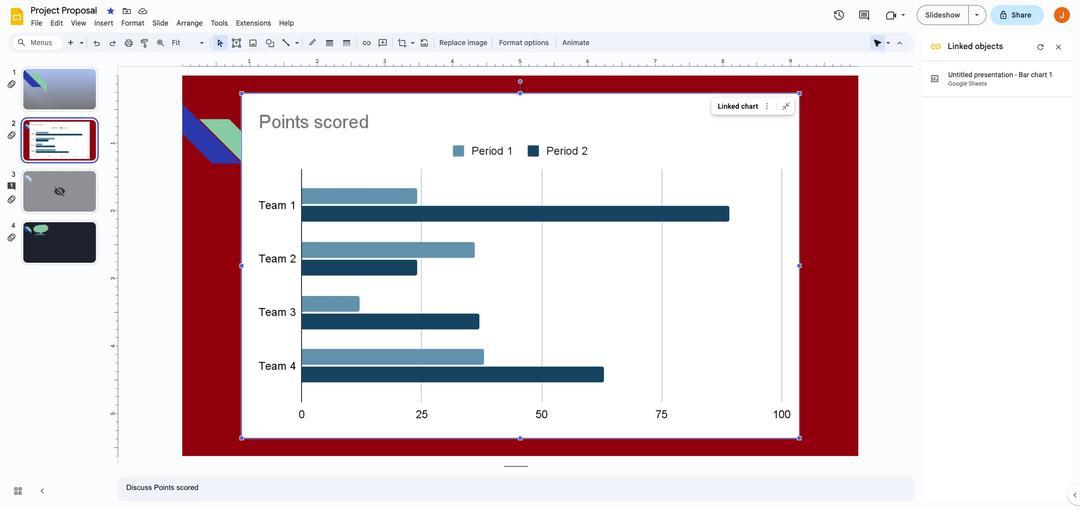 Task type: locate. For each thing, give the bounding box(es) containing it.
edit
[[50, 19, 63, 28]]

chart left linked chart options image
[[742, 102, 759, 110]]

linked inside linked objects 'section'
[[948, 42, 973, 52]]

linked left linked chart options image
[[718, 102, 740, 110]]

bar
[[1019, 71, 1030, 79]]

arrange
[[177, 19, 203, 28]]

format inside button
[[499, 38, 523, 47]]

format options
[[499, 38, 549, 47]]

0 horizontal spatial linked
[[718, 102, 740, 110]]

untitled presentation - bar chart 1 element
[[949, 71, 1053, 79]]

extensions menu item
[[232, 17, 275, 29]]

menu bar inside menu bar "banner"
[[27, 13, 298, 30]]

insert
[[94, 19, 113, 28]]

chart
[[1031, 71, 1048, 79], [742, 102, 759, 110]]

format
[[121, 19, 145, 28], [499, 38, 523, 47]]

linked chart
[[718, 102, 759, 110]]

1 vertical spatial chart
[[742, 102, 759, 110]]

menu bar banner
[[0, 0, 1081, 509]]

border weight option
[[324, 36, 336, 50]]

options
[[524, 38, 549, 47]]

0 vertical spatial linked
[[948, 42, 973, 52]]

Menus field
[[13, 36, 63, 50]]

shape image
[[264, 36, 276, 50]]

slide
[[153, 19, 169, 28]]

new slide with layout image
[[77, 36, 84, 40]]

1 horizontal spatial linked
[[948, 42, 973, 52]]

format left options
[[499, 38, 523, 47]]

border dash option
[[341, 36, 353, 50]]

format left 'slide'
[[121, 19, 145, 28]]

linked inside chart options element
[[718, 102, 740, 110]]

menu bar
[[27, 13, 298, 30]]

linked objects section
[[921, 0, 1073, 501]]

google
[[949, 80, 968, 87]]

linked
[[948, 42, 973, 52], [718, 102, 740, 110]]

0 vertical spatial format
[[121, 19, 145, 28]]

presentation options image
[[975, 14, 979, 16]]

sheets
[[969, 80, 988, 87]]

format menu item
[[117, 17, 149, 29]]

0 vertical spatial chart
[[1031, 71, 1048, 79]]

menu bar containing file
[[27, 13, 298, 30]]

share button
[[991, 5, 1045, 25]]

linked objects application
[[0, 0, 1081, 509]]

1 vertical spatial format
[[499, 38, 523, 47]]

format inside menu item
[[121, 19, 145, 28]]

Star checkbox
[[104, 4, 118, 18]]

navigation
[[0, 57, 110, 509]]

extensions
[[236, 19, 271, 28]]

0 horizontal spatial format
[[121, 19, 145, 28]]

1 horizontal spatial chart
[[1031, 71, 1048, 79]]

tools menu item
[[207, 17, 232, 29]]

live pointer settings image
[[884, 36, 891, 40]]

1 vertical spatial linked
[[718, 102, 740, 110]]

1 horizontal spatial format
[[499, 38, 523, 47]]

chart left the 1
[[1031, 71, 1048, 79]]

chart options element
[[712, 98, 797, 115]]

format options button
[[495, 35, 554, 50]]

linked up untitled
[[948, 42, 973, 52]]

border color: transparent image
[[307, 36, 319, 49]]

share
[[1012, 11, 1032, 20]]



Task type: describe. For each thing, give the bounding box(es) containing it.
-
[[1016, 71, 1017, 79]]

insert menu item
[[90, 17, 117, 29]]

linked for linked chart
[[718, 102, 740, 110]]

edit menu item
[[46, 17, 67, 29]]

0 horizontal spatial chart
[[742, 102, 759, 110]]

animate
[[563, 38, 590, 47]]

slide menu item
[[149, 17, 173, 29]]

objects
[[975, 42, 1004, 52]]

chart inside untitled presentation - bar chart 1 google sheets
[[1031, 71, 1048, 79]]

slideshow
[[926, 11, 961, 20]]

linked chart options image
[[762, 101, 773, 112]]

slideshow button
[[917, 5, 969, 25]]

animate button
[[558, 35, 594, 50]]

replace
[[440, 38, 466, 47]]

linked for linked objects
[[948, 42, 973, 52]]

linked objects
[[948, 42, 1004, 52]]

file menu item
[[27, 17, 46, 29]]

1
[[1049, 71, 1053, 79]]

navigation inside linked objects "application"
[[0, 57, 110, 509]]

Rename text field
[[27, 4, 103, 16]]

mode and view toolbar
[[870, 33, 908, 53]]

help
[[279, 19, 294, 28]]

image
[[468, 38, 488, 47]]

tools
[[211, 19, 228, 28]]

main toolbar
[[62, 0, 595, 389]]

view menu item
[[67, 17, 90, 29]]

replace image button
[[437, 35, 490, 50]]

insert image image
[[247, 36, 259, 50]]

format for format options
[[499, 38, 523, 47]]

untitled
[[949, 71, 973, 79]]

file
[[31, 19, 42, 28]]

arrange menu item
[[173, 17, 207, 29]]

format for format
[[121, 19, 145, 28]]

untitled presentation - bar chart 1 google sheets
[[949, 71, 1053, 87]]

presentation
[[975, 71, 1014, 79]]

replace image
[[440, 38, 488, 47]]

Zoom text field
[[170, 36, 198, 50]]

Zoom field
[[169, 36, 209, 50]]

help menu item
[[275, 17, 298, 29]]

view
[[71, 19, 86, 28]]



Task type: vqa. For each thing, say whether or not it's contained in the screenshot.
checklist menu icon
no



